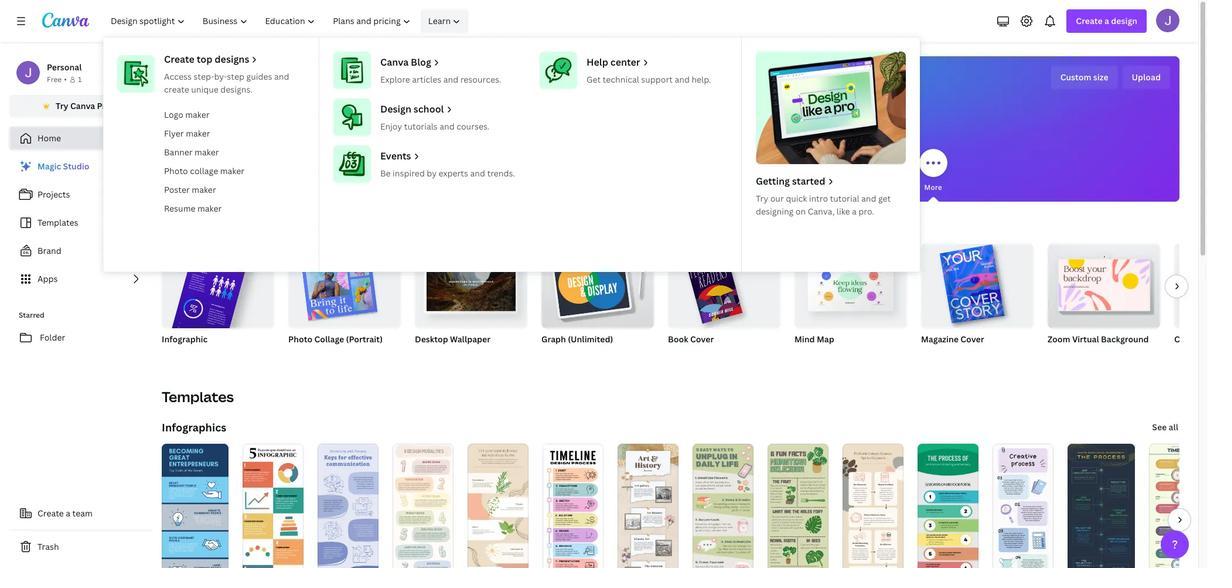 Task type: vqa. For each thing, say whether or not it's contained in the screenshot.
Presentation by Canva Creative Studio link
no



Task type: describe. For each thing, give the bounding box(es) containing it.
resume maker link
[[159, 199, 310, 218]]

infographic 800 × 2000 px
[[162, 334, 211, 359]]

desktop wallpaper
[[415, 334, 491, 345]]

group for calendar
[[1175, 244, 1208, 328]]

infographics
[[162, 420, 226, 434]]

free
[[47, 74, 62, 84]]

flyer
[[164, 128, 184, 139]]

technical
[[603, 74, 640, 85]]

what will you design today?
[[543, 70, 799, 95]]

home link
[[9, 127, 152, 150]]

108
[[1198, 349, 1208, 359]]

logo maker link
[[159, 106, 310, 124]]

collage
[[190, 165, 218, 176]]

create for create a team
[[38, 508, 64, 519]]

pro.
[[859, 206, 875, 217]]

center
[[611, 56, 640, 69]]

inspired
[[393, 168, 425, 179]]

poster maker
[[164, 184, 216, 195]]

see all link
[[1152, 416, 1180, 439]]

book cover group
[[668, 244, 781, 360]]

all
[[1169, 422, 1179, 433]]

group for zoom virtual background
[[1048, 239, 1161, 328]]

zoom
[[1048, 334, 1071, 345]]

free •
[[47, 74, 67, 84]]

graph (unlimited)
[[542, 334, 613, 345]]

calendar 1920 × 108
[[1175, 334, 1208, 359]]

magic studio link
[[9, 155, 152, 178]]

upload button
[[1123, 66, 1171, 89]]

logo maker
[[164, 109, 210, 120]]

canva inside learn 'menu'
[[380, 56, 409, 69]]

templates inside templates link
[[38, 217, 78, 228]]

folder
[[40, 332, 65, 343]]

magazine cover group
[[922, 239, 1034, 360]]

group for mind map
[[795, 244, 908, 328]]

maker for logo maker
[[185, 109, 210, 120]]

apps
[[38, 273, 58, 284]]

help.
[[692, 74, 711, 85]]

pro
[[97, 100, 111, 111]]

design
[[380, 103, 412, 115]]

× for calendar
[[1193, 349, 1197, 359]]

articles
[[412, 74, 442, 85]]

infographics link
[[162, 420, 226, 434]]

top level navigation element
[[103, 9, 920, 272]]

maker for banner maker
[[195, 147, 219, 158]]

trash link
[[9, 535, 152, 559]]

try for try our quick intro tutorial and get designing on canva, like a pro.
[[756, 193, 769, 204]]

create top designs
[[164, 53, 249, 66]]

in
[[948, 349, 954, 359]]

and inside access step-by-step guides and create unique designs.
[[274, 71, 289, 82]]

background
[[1102, 334, 1149, 345]]

brand link
[[9, 239, 152, 263]]

design inside create a design dropdown button
[[1112, 15, 1138, 26]]

mind map
[[795, 334, 835, 345]]

graph (unlimited) group
[[542, 244, 654, 360]]

group for magazine cover
[[922, 239, 1034, 328]]

custom
[[1061, 72, 1092, 83]]

maker down banner maker "link"
[[220, 165, 245, 176]]

800 × 2000 px button
[[162, 348, 223, 360]]

resources.
[[461, 74, 502, 85]]

what
[[543, 70, 593, 95]]

canva,
[[808, 206, 835, 217]]

calendar group
[[1175, 244, 1208, 360]]

photo collage (portrait) group
[[288, 244, 401, 360]]

resume maker
[[164, 203, 222, 214]]

•
[[64, 74, 67, 84]]

access step-by-step guides and create unique designs.
[[164, 71, 289, 95]]

and right 'articles'
[[444, 74, 459, 85]]

events
[[380, 149, 411, 162]]

infographic group
[[160, 235, 274, 385]]

designs.
[[221, 84, 253, 95]]

studio
[[63, 161, 89, 172]]

banner maker link
[[159, 143, 310, 162]]

and left trends.
[[470, 168, 485, 179]]

group for desktop wallpaper
[[415, 244, 528, 328]]

maker for resume maker
[[198, 203, 222, 214]]

group for book cover
[[668, 244, 781, 328]]

tutorial
[[830, 193, 860, 204]]

quick
[[786, 193, 807, 204]]

and inside try our quick intro tutorial and get designing on canva, like a pro.
[[862, 193, 877, 204]]

learn menu
[[103, 38, 920, 272]]

support
[[642, 74, 673, 85]]

map
[[817, 334, 835, 345]]

designing
[[756, 206, 794, 217]]

cover for magazine cover 8.5 × 11 in
[[961, 334, 985, 345]]

by-
[[214, 71, 227, 82]]

be inspired by experts and trends.
[[380, 168, 515, 179]]

get
[[587, 74, 601, 85]]

enjoy tutorials and courses.
[[380, 121, 490, 132]]

explore articles and resources.
[[380, 74, 502, 85]]

starred
[[19, 310, 44, 320]]

help
[[587, 56, 608, 69]]

try something new
[[162, 220, 259, 234]]

apps link
[[9, 267, 152, 291]]

step
[[227, 71, 244, 82]]

photo collage maker
[[164, 165, 245, 176]]

folder button
[[9, 326, 152, 349]]

1920
[[1175, 349, 1192, 359]]

something
[[181, 220, 235, 234]]

8.5 × 11 in button
[[922, 348, 966, 360]]

team
[[72, 508, 93, 519]]

2000
[[183, 349, 201, 359]]

see
[[1153, 422, 1167, 433]]



Task type: locate. For each thing, give the bounding box(es) containing it.
learn
[[428, 15, 451, 26]]

0 vertical spatial a
[[1105, 15, 1110, 26]]

2 vertical spatial a
[[66, 508, 70, 519]]

a inside try our quick intro tutorial and get designing on canva, like a pro.
[[852, 206, 857, 217]]

try our quick intro tutorial and get designing on canva, like a pro.
[[756, 193, 891, 217]]

create for create top designs
[[164, 53, 195, 66]]

(portrait)
[[346, 334, 383, 345]]

a for team
[[66, 508, 70, 519]]

0 vertical spatial create
[[1077, 15, 1103, 26]]

maker
[[185, 109, 210, 120], [186, 128, 210, 139], [195, 147, 219, 158], [220, 165, 245, 176], [192, 184, 216, 195], [198, 203, 222, 214]]

create a design
[[1077, 15, 1138, 26]]

1 horizontal spatial ×
[[933, 349, 937, 359]]

collage
[[314, 334, 344, 345]]

experts
[[439, 168, 468, 179]]

and
[[274, 71, 289, 82], [444, 74, 459, 85], [675, 74, 690, 85], [440, 121, 455, 132], [470, 168, 485, 179], [862, 193, 877, 204]]

11
[[939, 349, 946, 359]]

and left help.
[[675, 74, 690, 85]]

1 vertical spatial photo
[[288, 334, 313, 345]]

0 horizontal spatial canva
[[70, 100, 95, 111]]

and up pro.
[[862, 193, 877, 204]]

× left 108
[[1193, 349, 1197, 359]]

photo collage maker link
[[159, 162, 310, 181]]

photo for photo collage (portrait)
[[288, 334, 313, 345]]

cover
[[691, 334, 714, 345], [961, 334, 985, 345]]

try canva pro
[[56, 100, 111, 111]]

create for create a design
[[1077, 15, 1103, 26]]

see all
[[1153, 422, 1179, 433]]

print products button
[[778, 141, 827, 202]]

× inside 'magazine cover 8.5 × 11 in'
[[933, 349, 937, 359]]

zoom virtual background group
[[1048, 239, 1161, 360]]

canva up explore
[[380, 56, 409, 69]]

book cover
[[668, 334, 714, 345]]

group for photo collage (portrait)
[[288, 244, 401, 328]]

0 vertical spatial try
[[56, 100, 68, 111]]

design
[[1112, 15, 1138, 26], [669, 70, 729, 95]]

group
[[160, 235, 274, 385], [922, 239, 1034, 328], [1048, 239, 1161, 328], [288, 244, 401, 328], [415, 244, 528, 328], [542, 244, 654, 328], [668, 244, 781, 328], [795, 244, 908, 328], [1175, 244, 1208, 328]]

group for infographic
[[160, 235, 274, 385]]

try for try canva pro
[[56, 100, 68, 111]]

1 vertical spatial canva
[[70, 100, 95, 111]]

2 vertical spatial create
[[38, 508, 64, 519]]

a for design
[[1105, 15, 1110, 26]]

poster
[[164, 184, 190, 195]]

0 vertical spatial templates
[[38, 217, 78, 228]]

1 horizontal spatial cover
[[961, 334, 985, 345]]

create a team
[[38, 508, 93, 519]]

mind
[[795, 334, 815, 345]]

0 horizontal spatial design
[[669, 70, 729, 95]]

1 horizontal spatial photo
[[288, 334, 313, 345]]

1 horizontal spatial a
[[852, 206, 857, 217]]

explore
[[380, 74, 410, 85]]

canva inside button
[[70, 100, 95, 111]]

create up custom size
[[1077, 15, 1103, 26]]

poster maker link
[[159, 181, 310, 199]]

0 vertical spatial canva
[[380, 56, 409, 69]]

try inside try our quick intro tutorial and get designing on canva, like a pro.
[[756, 193, 769, 204]]

0 horizontal spatial create
[[38, 508, 64, 519]]

design left jacob simon 'image'
[[1112, 15, 1138, 26]]

try
[[56, 100, 68, 111], [756, 193, 769, 204], [162, 220, 178, 234]]

maker up photo collage maker
[[195, 147, 219, 158]]

templates
[[38, 217, 78, 228], [162, 387, 234, 406]]

2 × from the left
[[933, 349, 937, 359]]

1 cover from the left
[[691, 334, 714, 345]]

× inside infographic 800 × 2000 px
[[178, 349, 181, 359]]

help center
[[587, 56, 640, 69]]

upload
[[1132, 72, 1161, 83]]

design right you
[[669, 70, 729, 95]]

× for infographic
[[178, 349, 181, 359]]

create inside dropdown button
[[1077, 15, 1103, 26]]

photo up 'poster'
[[164, 165, 188, 176]]

infographic
[[162, 334, 208, 345]]

2 cover from the left
[[961, 334, 985, 345]]

will
[[597, 70, 627, 95]]

maker inside "link"
[[195, 147, 219, 158]]

graph
[[542, 334, 566, 345]]

a inside dropdown button
[[1105, 15, 1110, 26]]

like
[[837, 206, 850, 217]]

1 × from the left
[[178, 349, 181, 359]]

maker up flyer maker
[[185, 109, 210, 120]]

calendar
[[1175, 334, 1208, 345]]

new
[[238, 220, 259, 234]]

× inside calendar 1920 × 108
[[1193, 349, 1197, 359]]

school
[[414, 103, 444, 115]]

brand
[[38, 245, 61, 256]]

home
[[38, 132, 61, 144]]

photo inside learn 'menu'
[[164, 165, 188, 176]]

designs
[[215, 53, 249, 66]]

banner maker
[[164, 147, 219, 158]]

photo left collage
[[288, 334, 313, 345]]

800
[[162, 349, 176, 359]]

list containing magic studio
[[9, 155, 152, 291]]

try left the our
[[756, 193, 769, 204]]

create
[[1077, 15, 1103, 26], [164, 53, 195, 66], [38, 508, 64, 519]]

a
[[1105, 15, 1110, 26], [852, 206, 857, 217], [66, 508, 70, 519]]

learn button
[[421, 9, 469, 33]]

try canva pro button
[[9, 95, 152, 117]]

try down '•'
[[56, 100, 68, 111]]

a up "size"
[[1105, 15, 1110, 26]]

photo inside group
[[288, 334, 313, 345]]

design school
[[380, 103, 444, 115]]

book
[[668, 334, 689, 345]]

started
[[793, 175, 826, 188]]

1 vertical spatial templates
[[162, 387, 234, 406]]

maker up try something new
[[198, 203, 222, 214]]

mind map group
[[795, 244, 908, 360]]

a left team
[[66, 508, 70, 519]]

1 horizontal spatial templates
[[162, 387, 234, 406]]

1 horizontal spatial design
[[1112, 15, 1138, 26]]

None search field
[[495, 109, 847, 132]]

1 horizontal spatial try
[[162, 220, 178, 234]]

× left 11 at right bottom
[[933, 349, 937, 359]]

maker down collage at left top
[[192, 184, 216, 195]]

0 horizontal spatial ×
[[178, 349, 181, 359]]

cover right book
[[691, 334, 714, 345]]

try for try something new
[[162, 220, 178, 234]]

flyer maker link
[[159, 124, 310, 143]]

try inside button
[[56, 100, 68, 111]]

create left team
[[38, 508, 64, 519]]

maker for poster maker
[[192, 184, 216, 195]]

folder link
[[9, 326, 152, 349]]

courses.
[[457, 121, 490, 132]]

0 horizontal spatial try
[[56, 100, 68, 111]]

create up access
[[164, 53, 195, 66]]

magic
[[38, 161, 61, 172]]

cover for book cover
[[691, 334, 714, 345]]

2 vertical spatial try
[[162, 220, 178, 234]]

1 horizontal spatial create
[[164, 53, 195, 66]]

1 vertical spatial try
[[756, 193, 769, 204]]

cover inside 'magazine cover 8.5 × 11 in'
[[961, 334, 985, 345]]

cover right magazine
[[961, 334, 985, 345]]

a inside button
[[66, 508, 70, 519]]

getting started
[[756, 175, 826, 188]]

you
[[630, 70, 665, 95]]

virtual
[[1073, 334, 1100, 345]]

1 horizontal spatial canva
[[380, 56, 409, 69]]

more button
[[920, 141, 948, 202]]

canva left pro at top
[[70, 100, 95, 111]]

2 horizontal spatial a
[[1105, 15, 1110, 26]]

videos button
[[723, 141, 751, 202]]

2 horizontal spatial create
[[1077, 15, 1103, 26]]

try down resume at the top of page
[[162, 220, 178, 234]]

canva
[[380, 56, 409, 69], [70, 100, 95, 111]]

1 vertical spatial design
[[669, 70, 729, 95]]

and right 'guides'
[[274, 71, 289, 82]]

0 horizontal spatial photo
[[164, 165, 188, 176]]

a right like
[[852, 206, 857, 217]]

maker for flyer maker
[[186, 128, 210, 139]]

banner
[[164, 147, 193, 158]]

get
[[879, 193, 891, 204]]

jacob simon image
[[1157, 9, 1180, 32]]

desktop
[[415, 334, 448, 345]]

0 horizontal spatial templates
[[38, 217, 78, 228]]

access
[[164, 71, 192, 82]]

2 horizontal spatial try
[[756, 193, 769, 204]]

create
[[164, 84, 189, 95]]

× right 800
[[178, 349, 181, 359]]

desktop wallpaper group
[[415, 244, 528, 360]]

create inside button
[[38, 508, 64, 519]]

today?
[[733, 70, 799, 95]]

templates up "infographics"
[[162, 387, 234, 406]]

guides
[[246, 71, 272, 82]]

projects link
[[9, 183, 152, 206]]

0 horizontal spatial a
[[66, 508, 70, 519]]

personal
[[47, 62, 82, 73]]

0 vertical spatial design
[[1112, 15, 1138, 26]]

print products
[[778, 182, 827, 192]]

group for graph (unlimited)
[[542, 244, 654, 328]]

create inside learn 'menu'
[[164, 53, 195, 66]]

videos
[[725, 182, 748, 192]]

logo
[[164, 109, 183, 120]]

on
[[796, 206, 806, 217]]

list
[[9, 155, 152, 291]]

1 vertical spatial a
[[852, 206, 857, 217]]

create a team button
[[9, 502, 152, 525]]

trends.
[[487, 168, 515, 179]]

0 vertical spatial photo
[[164, 165, 188, 176]]

0 horizontal spatial cover
[[691, 334, 714, 345]]

3 × from the left
[[1193, 349, 1197, 359]]

zoom virtual background
[[1048, 334, 1149, 345]]

templates down projects
[[38, 217, 78, 228]]

1 vertical spatial create
[[164, 53, 195, 66]]

and down "school"
[[440, 121, 455, 132]]

2 horizontal spatial ×
[[1193, 349, 1197, 359]]

photo for photo collage maker
[[164, 165, 188, 176]]

maker up banner maker
[[186, 128, 210, 139]]



